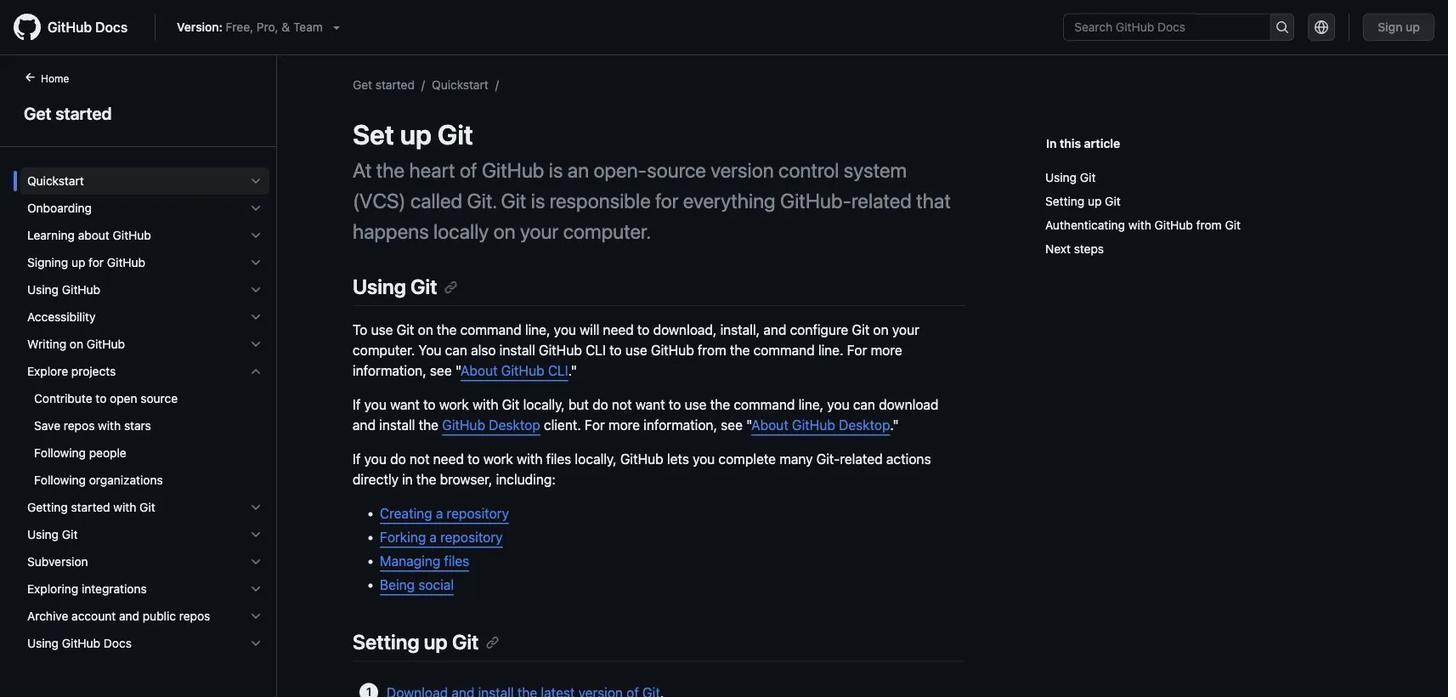 Task type: locate. For each thing, give the bounding box(es) containing it.
1 horizontal spatial install
[[500, 342, 535, 359]]

started inside dropdown button
[[71, 500, 110, 514]]

sc 9kayk9 0 image inside getting started with git dropdown button
[[249, 501, 263, 514]]

for down about
[[89, 255, 104, 270]]

github down onboarding dropdown button
[[113, 228, 151, 242]]

if inside if you want to work with git locally, but do not want to use the command line, you can download and install the
[[353, 397, 361, 413]]

sc 9kayk9 0 image inside the quickstart dropdown button
[[249, 174, 263, 188]]

sc 9kayk9 0 image inside the using github docs dropdown button
[[249, 637, 263, 650]]

1 want from the left
[[390, 397, 420, 413]]

0 vertical spatial locally,
[[523, 397, 565, 413]]

git down social
[[452, 630, 479, 654]]

github desktop client.  for more information, see " about github desktop ."
[[442, 417, 899, 433]]

setting up git link up the next steps link
[[1046, 190, 1366, 213]]

0 horizontal spatial setting up git link
[[353, 630, 499, 654]]

can inside "to use git on the command line, you will need to download, install, and configure git on your computer. you can also install github cli to use github from the command line. for more information, see ""
[[445, 342, 467, 359]]

integrations
[[82, 582, 147, 596]]

the
[[376, 158, 405, 182], [437, 322, 457, 338], [730, 342, 750, 359], [710, 397, 730, 413], [419, 417, 439, 433], [417, 472, 436, 488]]

up inside dropdown button
[[71, 255, 85, 270]]

get started link
[[353, 77, 415, 91], [20, 100, 256, 126]]

0 vertical spatial started
[[376, 77, 415, 91]]

not right but
[[612, 397, 632, 413]]

work up including:
[[484, 451, 513, 467]]

sc 9kayk9 0 image inside writing on github "dropdown button"
[[249, 338, 263, 351]]

started up set up git
[[376, 77, 415, 91]]

get started element
[[0, 69, 277, 695]]

docs up 'home' link
[[95, 19, 128, 35]]

exploring integrations button
[[20, 576, 270, 603]]

0 horizontal spatial source
[[141, 392, 178, 406]]

get inside 'element'
[[24, 103, 52, 123]]

open-
[[594, 158, 647, 182]]

if you do not need to work with files locally, github lets you complete many git-related actions directly in the browser, including:
[[353, 451, 931, 488]]

to up browser,
[[468, 451, 480, 467]]

0 horizontal spatial can
[[445, 342, 467, 359]]

setting up authenticating in the top of the page
[[1046, 194, 1085, 208]]

writing on github
[[27, 337, 125, 351]]

" inside "to use git on the command line, you will need to download, install, and configure git on your computer. you can also install github cli to use github from the command line. for more information, see ""
[[456, 363, 461, 379]]

if down to
[[353, 397, 361, 413]]

0 vertical spatial repos
[[64, 419, 95, 433]]

following people
[[34, 446, 127, 460]]

1 vertical spatial ."
[[891, 417, 899, 433]]

using inside dropdown button
[[27, 528, 59, 542]]

1 horizontal spatial information,
[[644, 417, 718, 433]]

with down organizations
[[113, 500, 136, 514]]

4 sc 9kayk9 0 image from the top
[[249, 501, 263, 514]]

directly
[[353, 472, 399, 488]]

files down forking a repository link
[[444, 553, 469, 569]]

4 sc 9kayk9 0 image from the top
[[249, 310, 263, 324]]

2 vertical spatial use
[[685, 397, 707, 413]]

github up git-
[[792, 417, 836, 433]]

to up github desktop client.  for more information, see " about github desktop ."
[[669, 397, 681, 413]]

0 vertical spatial files
[[546, 451, 572, 467]]

0 horizontal spatial and
[[119, 609, 139, 623]]

with up people
[[98, 419, 121, 433]]

subversion button
[[20, 548, 270, 576]]

your inside at the heart of github is an open-source version control system (vcs) called git. git is responsible for everything github-related that happens locally on your computer.
[[520, 219, 559, 243]]

started down following organizations
[[71, 500, 110, 514]]

github inside "dropdown button"
[[87, 337, 125, 351]]

sign up
[[1378, 20, 1421, 34]]

git up "github desktop" 'link'
[[502, 397, 520, 413]]

1 following from the top
[[34, 446, 86, 460]]

if for if you want to work with git locally, but do not want to use the command line, you can download and install the
[[353, 397, 361, 413]]

setting up git link down being social link
[[353, 630, 499, 654]]

using git down getting
[[27, 528, 78, 542]]

&
[[282, 20, 290, 34]]

to inside explore projects element
[[96, 392, 107, 406]]

more right line.
[[871, 342, 903, 359]]

managing
[[380, 553, 441, 569]]

using github docs
[[27, 636, 132, 650]]

source inside explore projects element
[[141, 392, 178, 406]]

do right but
[[593, 397, 609, 413]]

to down the you
[[423, 397, 436, 413]]

get started
[[24, 103, 112, 123]]

1 horizontal spatial line,
[[799, 397, 824, 413]]

computer. down responsible
[[563, 219, 651, 243]]

install up about github cli ."
[[500, 342, 535, 359]]

1 horizontal spatial for
[[847, 342, 868, 359]]

1 horizontal spatial want
[[636, 397, 665, 413]]

1 vertical spatial about
[[752, 417, 789, 433]]

git down following organizations link
[[140, 500, 155, 514]]

0 vertical spatial work
[[439, 397, 469, 413]]

0 horizontal spatial about
[[461, 363, 498, 379]]

1 horizontal spatial /
[[495, 77, 499, 91]]

stars
[[124, 419, 151, 433]]

1 horizontal spatial work
[[484, 451, 513, 467]]

using github button
[[20, 276, 270, 304]]

next
[[1046, 242, 1071, 256]]

0 horizontal spatial get
[[24, 103, 52, 123]]

repos right public
[[179, 609, 210, 623]]

1 horizontal spatial for
[[656, 189, 679, 213]]

search image
[[1276, 20, 1290, 34]]

setting up git
[[1046, 194, 1121, 208], [353, 630, 479, 654]]

not inside if you want to work with git locally, but do not want to use the command line, you can download and install the
[[612, 397, 632, 413]]

2 sc 9kayk9 0 image from the top
[[249, 201, 263, 215]]

cli
[[586, 342, 606, 359], [548, 363, 569, 379]]

using git down this
[[1046, 170, 1096, 184]]

for right line.
[[847, 342, 868, 359]]

1 vertical spatial locally,
[[575, 451, 617, 467]]

2 following from the top
[[34, 473, 86, 487]]

onboarding button
[[20, 195, 270, 222]]

get started link up set
[[353, 77, 415, 91]]

is right git.
[[531, 189, 545, 213]]

work
[[439, 397, 469, 413], [484, 451, 513, 467]]

github down learning about github dropdown button
[[107, 255, 145, 270]]

see inside "to use git on the command line, you will need to download, install, and configure git on your computer. you can also install github cli to use github from the command line. for more information, see ""
[[430, 363, 452, 379]]

setting up git down being social link
[[353, 630, 479, 654]]

can left download
[[853, 397, 876, 413]]

command
[[460, 322, 522, 338], [754, 342, 815, 359], [734, 397, 795, 413]]

github up git.
[[482, 158, 545, 182]]

signing up for github
[[27, 255, 145, 270]]

0 horizontal spatial setting up git
[[353, 630, 479, 654]]

1 horizontal spatial can
[[853, 397, 876, 413]]

1 vertical spatial following
[[34, 473, 86, 487]]

on inside "dropdown button"
[[70, 337, 83, 351]]

sc 9kayk9 0 image inside accessibility dropdown button
[[249, 310, 263, 324]]

0 vertical spatial information,
[[353, 363, 427, 379]]

the right at
[[376, 158, 405, 182]]

from
[[1197, 218, 1222, 232], [698, 342, 727, 359]]

6 sc 9kayk9 0 image from the top
[[249, 610, 263, 623]]

repos inside explore projects element
[[64, 419, 95, 433]]

cli inside "to use git on the command line, you will need to download, install, and configure git on your computer. you can also install github cli to use github from the command line. for more information, see ""
[[586, 342, 606, 359]]

learning about github
[[27, 228, 151, 242]]

0 vertical spatial computer.
[[563, 219, 651, 243]]

if
[[353, 397, 361, 413], [353, 451, 361, 467]]

1 vertical spatial if
[[353, 451, 361, 467]]

get
[[353, 77, 372, 91], [24, 103, 52, 123]]

1 vertical spatial install
[[379, 417, 415, 433]]

sc 9kayk9 0 image inside explore projects dropdown button
[[249, 365, 263, 378]]

0 vertical spatial setting up git link
[[1046, 190, 1366, 213]]

5 sc 9kayk9 0 image from the top
[[249, 365, 263, 378]]

the up the you
[[437, 322, 457, 338]]

2 explore projects element from the top
[[14, 385, 276, 494]]

1 desktop from the left
[[489, 417, 541, 433]]

next steps link
[[1046, 237, 1366, 261]]

to up if you want to work with git locally, but do not want to use the command line, you can download and install the
[[610, 342, 622, 359]]

sc 9kayk9 0 image inside learning about github dropdown button
[[249, 229, 263, 242]]

2 / from the left
[[495, 77, 499, 91]]

1 horizontal spatial not
[[612, 397, 632, 413]]

can right the you
[[445, 342, 467, 359]]

about down also
[[461, 363, 498, 379]]

sc 9kayk9 0 image for quickstart
[[249, 174, 263, 188]]

6 sc 9kayk9 0 image from the top
[[249, 555, 263, 569]]

install inside "to use git on the command line, you will need to download, install, and configure git on your computer. you can also install github cli to use github from the command line. for more information, see ""
[[500, 342, 535, 359]]

1 horizontal spatial files
[[546, 451, 572, 467]]

1 vertical spatial started
[[56, 103, 112, 123]]

0 vertical spatial source
[[647, 158, 706, 182]]

0 vertical spatial "
[[456, 363, 461, 379]]

see up complete
[[721, 417, 743, 433]]

0 vertical spatial your
[[520, 219, 559, 243]]

line.
[[819, 342, 844, 359]]

get down home
[[24, 103, 52, 123]]

following
[[34, 446, 86, 460], [34, 473, 86, 487]]

if for if you do not need to work with files locally, github lets you complete many git-related actions directly in the browser, including:
[[353, 451, 361, 467]]

is
[[549, 158, 563, 182], [531, 189, 545, 213]]

for inside dropdown button
[[89, 255, 104, 270]]

use inside if you want to work with git locally, but do not want to use the command line, you can download and install the
[[685, 397, 707, 413]]

work up "github desktop" 'link'
[[439, 397, 469, 413]]

0 horizontal spatial /
[[422, 77, 425, 91]]

using git inside dropdown button
[[27, 528, 78, 542]]

computer. inside at the heart of github is an open-source version control system (vcs) called git. git is responsible for everything github-related that happens locally on your computer.
[[563, 219, 651, 243]]

see
[[430, 363, 452, 379], [721, 417, 743, 433]]

1 vertical spatial related
[[840, 451, 883, 467]]

github down will
[[539, 342, 582, 359]]

0 horizontal spatial "
[[456, 363, 461, 379]]

0 horizontal spatial is
[[531, 189, 545, 213]]

1 vertical spatial not
[[410, 451, 430, 467]]

/ right quickstart link
[[495, 77, 499, 91]]

on up explore projects at left bottom
[[70, 337, 83, 351]]

cli up client. at the left bottom of page
[[548, 363, 569, 379]]

0 horizontal spatial using git link
[[353, 275, 458, 298]]

1 if from the top
[[353, 397, 361, 413]]

this
[[1060, 136, 1082, 150]]

using git link down "happens"
[[353, 275, 458, 298]]

1 horizontal spatial is
[[549, 158, 563, 182]]

1 vertical spatial source
[[141, 392, 178, 406]]

do up in
[[390, 451, 406, 467]]

git inside if you want to work with git locally, but do not want to use the command line, you can download and install the
[[502, 397, 520, 413]]

up down learning about github
[[71, 255, 85, 270]]

computer. inside "to use git on the command line, you will need to download, install, and configure git on your computer. you can also install github cli to use github from the command line. for more information, see ""
[[353, 342, 415, 359]]

1 vertical spatial need
[[433, 451, 464, 467]]

the left "github desktop" 'link'
[[419, 417, 439, 433]]

sc 9kayk9 0 image
[[249, 174, 263, 188], [249, 201, 263, 215], [249, 229, 263, 242], [249, 310, 263, 324], [249, 365, 263, 378], [249, 610, 263, 623], [249, 637, 263, 650]]

explore projects element
[[14, 358, 276, 494], [14, 385, 276, 494]]

docs inside dropdown button
[[104, 636, 132, 650]]

sc 9kayk9 0 image inside subversion dropdown button
[[249, 555, 263, 569]]

git right git.
[[501, 189, 527, 213]]

quickstart inside the quickstart dropdown button
[[27, 174, 84, 188]]

0 vertical spatial get
[[353, 77, 372, 91]]

None search field
[[1064, 14, 1295, 41]]

use up if you want to work with git locally, but do not want to use the command line, you can download and install the
[[626, 342, 648, 359]]

3 sc 9kayk9 0 image from the top
[[249, 338, 263, 351]]

about up complete
[[752, 417, 789, 433]]

using for the using github docs dropdown button
[[27, 636, 59, 650]]

sc 9kayk9 0 image for getting started with git
[[249, 501, 263, 514]]

1 vertical spatial computer.
[[353, 342, 415, 359]]

control
[[779, 158, 840, 182]]

github docs link
[[14, 14, 141, 41]]

everything
[[683, 189, 776, 213]]

1 horizontal spatial get started link
[[353, 77, 415, 91]]

see down the you
[[430, 363, 452, 379]]

and
[[764, 322, 787, 338], [353, 417, 376, 433], [119, 609, 139, 623]]

0 vertical spatial following
[[34, 446, 86, 460]]

more
[[871, 342, 903, 359], [609, 417, 640, 433]]

github desktop link
[[442, 417, 541, 433]]

locally, up client. at the left bottom of page
[[523, 397, 565, 413]]

setting up git up authenticating in the top of the page
[[1046, 194, 1121, 208]]

responsible
[[550, 189, 651, 213]]

files
[[546, 451, 572, 467], [444, 553, 469, 569]]

0 vertical spatial for
[[847, 342, 868, 359]]

sc 9kayk9 0 image for onboarding
[[249, 201, 263, 215]]

0 vertical spatial quickstart
[[432, 77, 489, 91]]

from inside "to use git on the command line, you will need to download, install, and configure git on your computer. you can also install github cli to use github from the command line. for more information, see ""
[[698, 342, 727, 359]]

0 vertical spatial and
[[764, 322, 787, 338]]

on
[[494, 219, 516, 243], [418, 322, 433, 338], [874, 322, 889, 338], [70, 337, 83, 351]]

sc 9kayk9 0 image inside the exploring integrations 'dropdown button'
[[249, 582, 263, 596]]

1 sc 9kayk9 0 image from the top
[[249, 256, 263, 270]]

0 vertical spatial line,
[[525, 322, 551, 338]]

1 vertical spatial line,
[[799, 397, 824, 413]]

using down this
[[1046, 170, 1077, 184]]

setting
[[1046, 194, 1085, 208], [353, 630, 420, 654]]

install inside if you want to work with git locally, but do not want to use the command line, you can download and install the
[[379, 417, 415, 433]]

following organizations link
[[20, 467, 270, 494]]

1 vertical spatial "
[[747, 417, 752, 433]]

with up including:
[[517, 451, 543, 467]]

git up subversion
[[62, 528, 78, 542]]

command up also
[[460, 322, 522, 338]]

quickstart link
[[432, 77, 489, 91]]

also
[[471, 342, 496, 359]]

desktop
[[489, 417, 541, 433], [839, 417, 891, 433]]

2 want from the left
[[636, 397, 665, 413]]

need inside if you do not need to work with files locally, github lets you complete many git-related actions directly in the browser, including:
[[433, 451, 464, 467]]

you
[[554, 322, 576, 338], [364, 397, 387, 413], [828, 397, 850, 413], [364, 451, 387, 467], [693, 451, 715, 467]]

related down system
[[852, 189, 912, 213]]

sc 9kayk9 0 image for learning about github
[[249, 229, 263, 242]]

free,
[[226, 20, 253, 34]]

authenticating with github from git
[[1046, 218, 1241, 232]]

0 horizontal spatial your
[[520, 219, 559, 243]]

1 horizontal spatial source
[[647, 158, 706, 182]]

using git link
[[1046, 166, 1366, 190], [353, 275, 458, 298]]

7 sc 9kayk9 0 image from the top
[[249, 582, 263, 596]]

1 horizontal spatial locally,
[[575, 451, 617, 467]]

sc 9kayk9 0 image for signing up for github
[[249, 256, 263, 270]]

use right to
[[371, 322, 393, 338]]

about
[[461, 363, 498, 379], [752, 417, 789, 433]]

1 vertical spatial do
[[390, 451, 406, 467]]

1 horizontal spatial repos
[[179, 609, 210, 623]]

people
[[89, 446, 127, 460]]

git up of
[[438, 118, 474, 150]]

0 vertical spatial for
[[656, 189, 679, 213]]

sc 9kayk9 0 image
[[249, 256, 263, 270], [249, 283, 263, 297], [249, 338, 263, 351], [249, 501, 263, 514], [249, 528, 263, 542], [249, 555, 263, 569], [249, 582, 263, 596]]

not inside if you do not need to work with files locally, github lets you complete many git-related actions directly in the browser, including:
[[410, 451, 430, 467]]

do
[[593, 397, 609, 413], [390, 451, 406, 467]]

more up if you do not need to work with files locally, github lets you complete many git-related actions directly in the browser, including:
[[609, 417, 640, 433]]

getting started with git
[[27, 500, 155, 514]]

0 horizontal spatial line,
[[525, 322, 551, 338]]

system
[[844, 158, 907, 182]]

version:
[[177, 20, 223, 34]]

0 horizontal spatial files
[[444, 553, 469, 569]]

github up "github desktop" 'link'
[[501, 363, 545, 379]]

0 vertical spatial if
[[353, 397, 361, 413]]

1 vertical spatial using git
[[353, 275, 437, 298]]

1 vertical spatial use
[[626, 342, 648, 359]]

not up in
[[410, 451, 430, 467]]

1 horizontal spatial computer.
[[563, 219, 651, 243]]

following up getting
[[34, 473, 86, 487]]

is left an
[[549, 158, 563, 182]]

information, down the you
[[353, 363, 427, 379]]

2 vertical spatial started
[[71, 500, 110, 514]]

locally, inside if you do not need to work with files locally, github lets you complete many git-related actions directly in the browser, including:
[[575, 451, 617, 467]]

explore projects element containing contribute to open source
[[14, 385, 276, 494]]

get started link up quickstart element
[[20, 100, 256, 126]]

your up download
[[893, 322, 920, 338]]

0 horizontal spatial work
[[439, 397, 469, 413]]

0 vertical spatial do
[[593, 397, 609, 413]]

sc 9kayk9 0 image for explore projects
[[249, 365, 263, 378]]

source down explore projects dropdown button
[[141, 392, 178, 406]]

for
[[656, 189, 679, 213], [89, 255, 104, 270]]

repository
[[447, 506, 509, 522], [441, 529, 503, 546]]

sc 9kayk9 0 image inside using git dropdown button
[[249, 528, 263, 542]]

from up the next steps link
[[1197, 218, 1222, 232]]

started
[[376, 77, 415, 91], [56, 103, 112, 123], [71, 500, 110, 514]]

0 horizontal spatial need
[[433, 451, 464, 467]]

use up github desktop client.  for more information, see " about github desktop ."
[[685, 397, 707, 413]]

if inside if you do not need to work with files locally, github lets you complete many git-related actions directly in the browser, including:
[[353, 451, 361, 467]]

need up browser,
[[433, 451, 464, 467]]

0 horizontal spatial setting
[[353, 630, 420, 654]]

docs down "archive account and public repos"
[[104, 636, 132, 650]]

the right in
[[417, 472, 436, 488]]

2 sc 9kayk9 0 image from the top
[[249, 283, 263, 297]]

git up the next steps link
[[1225, 218, 1241, 232]]

1 explore projects element from the top
[[14, 358, 276, 494]]

2 if from the top
[[353, 451, 361, 467]]

want down the you
[[390, 397, 420, 413]]

1 vertical spatial for
[[585, 417, 605, 433]]

0 horizontal spatial information,
[[353, 363, 427, 379]]

quickstart
[[432, 77, 489, 91], [27, 174, 84, 188]]

sign
[[1378, 20, 1403, 34]]

repository down browser,
[[447, 506, 509, 522]]

do inside if you want to work with git locally, but do not want to use the command line, you can download and install the
[[593, 397, 609, 413]]

if up directly
[[353, 451, 361, 467]]

1 horizontal spatial do
[[593, 397, 609, 413]]

with inside if you want to work with git locally, but do not want to use the command line, you can download and install the
[[473, 397, 499, 413]]

line, up about github cli ."
[[525, 322, 551, 338]]

sc 9kayk9 0 image for writing on github
[[249, 338, 263, 351]]

sc 9kayk9 0 image inside "archive account and public repos" dropdown button
[[249, 610, 263, 623]]

2 horizontal spatial and
[[764, 322, 787, 338]]

7 sc 9kayk9 0 image from the top
[[249, 637, 263, 650]]

1 sc 9kayk9 0 image from the top
[[249, 174, 263, 188]]

browser,
[[440, 472, 493, 488]]

sc 9kayk9 0 image inside onboarding dropdown button
[[249, 201, 263, 215]]

files inside creating a repository forking a repository managing files being social
[[444, 553, 469, 569]]

in
[[402, 472, 413, 488]]

2 vertical spatial using git
[[27, 528, 78, 542]]

being
[[380, 577, 415, 593]]

related left actions
[[840, 451, 883, 467]]

to left 'open'
[[96, 392, 107, 406]]

0 horizontal spatial using git
[[27, 528, 78, 542]]

0 vertical spatial more
[[871, 342, 903, 359]]

a
[[436, 506, 443, 522], [430, 529, 437, 546]]

."
[[569, 363, 577, 379], [891, 417, 899, 433]]

sc 9kayk9 0 image inside signing up for github dropdown button
[[249, 256, 263, 270]]

using down getting
[[27, 528, 59, 542]]

1 vertical spatial cli
[[548, 363, 569, 379]]

1 vertical spatial from
[[698, 342, 727, 359]]

files down client. at the left bottom of page
[[546, 451, 572, 467]]

called
[[411, 189, 463, 213]]

sc 9kayk9 0 image inside using github dropdown button
[[249, 283, 263, 297]]

1 vertical spatial files
[[444, 553, 469, 569]]

can inside if you want to work with git locally, but do not want to use the command line, you can download and install the
[[853, 397, 876, 413]]

source inside at the heart of github is an open-source version control system (vcs) called git. git is responsible for everything github-related that happens locally on your computer.
[[647, 158, 706, 182]]

3 sc 9kayk9 0 image from the top
[[249, 229, 263, 242]]

using
[[1046, 170, 1077, 184], [353, 275, 406, 298], [27, 283, 59, 297], [27, 528, 59, 542], [27, 636, 59, 650]]

cli down will
[[586, 342, 606, 359]]

1 vertical spatial more
[[609, 417, 640, 433]]

with
[[1129, 218, 1152, 232], [473, 397, 499, 413], [98, 419, 121, 433], [517, 451, 543, 467], [113, 500, 136, 514]]

on inside at the heart of github is an open-source version control system (vcs) called git. git is responsible for everything github-related that happens locally on your computer.
[[494, 219, 516, 243]]

repository down the creating a repository link
[[441, 529, 503, 546]]

" up "github desktop" 'link'
[[456, 363, 461, 379]]

1 vertical spatial repos
[[179, 609, 210, 623]]

get up set
[[353, 77, 372, 91]]

0 horizontal spatial want
[[390, 397, 420, 413]]

using down archive
[[27, 636, 59, 650]]

5 sc 9kayk9 0 image from the top
[[249, 528, 263, 542]]



Task type: vqa. For each thing, say whether or not it's contained in the screenshot.
locally
yes



Task type: describe. For each thing, give the bounding box(es) containing it.
github down download,
[[651, 342, 694, 359]]

0 horizontal spatial get started link
[[20, 100, 256, 126]]

Search GitHub Docs search field
[[1065, 14, 1271, 40]]

get for get started / quickstart /
[[353, 77, 372, 91]]

accessibility
[[27, 310, 96, 324]]

for inside "to use git on the command line, you will need to download, install, and configure git on your computer. you can also install github cli to use github from the command line. for more information, see ""
[[847, 342, 868, 359]]

explore
[[27, 364, 68, 378]]

to inside if you do not need to work with files locally, github lets you complete many git-related actions directly in the browser, including:
[[468, 451, 480, 467]]

at the heart of github is an open-source version control system (vcs) called git. git is responsible for everything github-related that happens locally on your computer.
[[353, 158, 951, 243]]

1 vertical spatial setting up git
[[353, 630, 479, 654]]

about
[[78, 228, 110, 242]]

following for following people
[[34, 446, 86, 460]]

up up authenticating in the top of the page
[[1088, 194, 1102, 208]]

github inside at the heart of github is an open-source version control system (vcs) called git. git is responsible for everything github-related that happens locally on your computer.
[[482, 158, 545, 182]]

onboarding
[[27, 201, 92, 215]]

the down install,
[[730, 342, 750, 359]]

install,
[[721, 322, 760, 338]]

using github
[[27, 283, 100, 297]]

1 vertical spatial repository
[[441, 529, 503, 546]]

version: free, pro, & team
[[177, 20, 323, 34]]

git right configure in the right of the page
[[852, 322, 870, 338]]

signing
[[27, 255, 68, 270]]

about github cli link
[[461, 363, 569, 379]]

to use git on the command line, you will need to download, install, and configure git on your computer. you can also install github cli to use github from the command line. for more information, see "
[[353, 322, 920, 379]]

save
[[34, 419, 60, 433]]

github-
[[780, 189, 852, 213]]

up down social
[[424, 630, 448, 654]]

at
[[353, 158, 372, 182]]

exploring integrations
[[27, 582, 147, 596]]

sc 9kayk9 0 image for using github docs
[[249, 637, 263, 650]]

download,
[[653, 322, 717, 338]]

0 horizontal spatial for
[[585, 417, 605, 433]]

save repos with stars
[[34, 419, 151, 433]]

need inside "to use git on the command line, you will need to download, install, and configure git on your computer. you can also install github cli to use github from the command line. for more information, see ""
[[603, 322, 634, 338]]

2 desktop from the left
[[839, 417, 891, 433]]

0 vertical spatial command
[[460, 322, 522, 338]]

1 vertical spatial command
[[754, 342, 815, 359]]

git-
[[817, 451, 840, 467]]

with inside dropdown button
[[113, 500, 136, 514]]

started for get started
[[56, 103, 112, 123]]

repos inside dropdown button
[[179, 609, 210, 623]]

being social link
[[380, 577, 454, 593]]

about github desktop link
[[752, 417, 891, 433]]

team
[[293, 20, 323, 34]]

managing files link
[[380, 553, 469, 569]]

0 vertical spatial is
[[549, 158, 563, 182]]

using up to
[[353, 275, 406, 298]]

explore projects element containing explore projects
[[14, 358, 276, 494]]

on up the you
[[418, 322, 433, 338]]

with inside if you do not need to work with files locally, github lets you complete many git-related actions directly in the browser, including:
[[517, 451, 543, 467]]

about github cli ."
[[461, 363, 577, 379]]

files inside if you do not need to work with files locally, github lets you complete many git-related actions directly in the browser, including:
[[546, 451, 572, 467]]

0 horizontal spatial cli
[[548, 363, 569, 379]]

1 vertical spatial setting up git link
[[353, 630, 499, 654]]

learning about github button
[[20, 222, 270, 249]]

1 horizontal spatial quickstart
[[432, 77, 489, 91]]

many
[[780, 451, 813, 467]]

started for getting started with git
[[71, 500, 110, 514]]

1 vertical spatial is
[[531, 189, 545, 213]]

triangle down image
[[330, 20, 343, 34]]

and inside if you want to work with git locally, but do not want to use the command line, you can download and install the
[[353, 417, 376, 433]]

1 horizontal spatial setting up git link
[[1046, 190, 1366, 213]]

using for using git dropdown button
[[27, 528, 59, 542]]

contribute to open source link
[[20, 385, 270, 412]]

line, inside if you want to work with git locally, but do not want to use the command line, you can download and install the
[[799, 397, 824, 413]]

get for get started
[[24, 103, 52, 123]]

explore projects
[[27, 364, 116, 378]]

open
[[110, 392, 137, 406]]

0 vertical spatial ."
[[569, 363, 577, 379]]

organizations
[[89, 473, 163, 487]]

contribute to open source
[[34, 392, 178, 406]]

in
[[1047, 136, 1057, 150]]

and inside "to use git on the command line, you will need to download, install, and configure git on your computer. you can also install github cli to use github from the command line. for more information, see ""
[[764, 322, 787, 338]]

writing
[[27, 337, 66, 351]]

0 horizontal spatial more
[[609, 417, 640, 433]]

will
[[580, 322, 600, 338]]

set up git
[[353, 118, 474, 150]]

writing on github button
[[20, 331, 270, 358]]

in this article element
[[1047, 134, 1373, 152]]

article
[[1085, 136, 1121, 150]]

1 vertical spatial information,
[[644, 417, 718, 433]]

0 vertical spatial using git
[[1046, 170, 1096, 184]]

lets
[[667, 451, 689, 467]]

started for get started / quickstart /
[[376, 77, 415, 91]]

1 / from the left
[[422, 77, 425, 91]]

creating a repository link
[[380, 506, 509, 522]]

quickstart button
[[20, 167, 270, 195]]

get started / quickstart /
[[353, 77, 499, 91]]

quickstart element
[[14, 167, 276, 195]]

1 vertical spatial a
[[430, 529, 437, 546]]

1 vertical spatial setting
[[353, 630, 420, 654]]

home
[[41, 72, 69, 84]]

with right authenticating in the top of the page
[[1129, 218, 1152, 232]]

git up the you
[[411, 275, 437, 298]]

steps
[[1074, 242, 1104, 256]]

related inside at the heart of github is an open-source version control system (vcs) called git. git is responsible for everything github-related that happens locally on your computer.
[[852, 189, 912, 213]]

git right to
[[397, 322, 414, 338]]

for inside at the heart of github is an open-source version control system (vcs) called git. git is responsible for everything github-related that happens locally on your computer.
[[656, 189, 679, 213]]

you
[[419, 342, 442, 359]]

sc 9kayk9 0 image for exploring integrations
[[249, 582, 263, 596]]

authenticating
[[1046, 218, 1126, 232]]

explore projects button
[[20, 358, 270, 385]]

up up heart
[[400, 118, 432, 150]]

more inside "to use git on the command line, you will need to download, install, and configure git on your computer. you can also install github cli to use github from the command line. for more information, see ""
[[871, 342, 903, 359]]

up right sign
[[1406, 20, 1421, 34]]

do inside if you do not need to work with files locally, github lets you complete many git-related actions directly in the browser, including:
[[390, 451, 406, 467]]

next steps
[[1046, 242, 1104, 256]]

work inside if you want to work with git locally, but do not want to use the command line, you can download and install the
[[439, 397, 469, 413]]

1 vertical spatial using git link
[[353, 275, 458, 298]]

github down signing up for github
[[62, 283, 100, 297]]

but
[[569, 397, 589, 413]]

public
[[143, 609, 176, 623]]

0 vertical spatial a
[[436, 506, 443, 522]]

archive account and public repos
[[27, 609, 210, 623]]

forking a repository link
[[380, 529, 503, 546]]

getting
[[27, 500, 68, 514]]

1 vertical spatial see
[[721, 417, 743, 433]]

the inside at the heart of github is an open-source version control system (vcs) called git. git is responsible for everything github-related that happens locally on your computer.
[[376, 158, 405, 182]]

git up authenticating in the top of the page
[[1105, 194, 1121, 208]]

0 vertical spatial setting up git
[[1046, 194, 1121, 208]]

command inside if you want to work with git locally, but do not want to use the command line, you can download and install the
[[734, 397, 795, 413]]

1 horizontal spatial setting
[[1046, 194, 1085, 208]]

1 horizontal spatial use
[[626, 342, 648, 359]]

github inside if you do not need to work with files locally, github lets you complete many git-related actions directly in the browser, including:
[[621, 451, 664, 467]]

information, inside "to use git on the command line, you will need to download, install, and configure git on your computer. you can also install github cli to use github from the command line. for more information, see ""
[[353, 363, 427, 379]]

client.
[[544, 417, 581, 433]]

line, inside "to use git on the command line, you will need to download, install, and configure git on your computer. you can also install github cli to use github from the command line. for more information, see ""
[[525, 322, 551, 338]]

git down in this article
[[1080, 170, 1096, 184]]

heart
[[409, 158, 455, 182]]

version
[[711, 158, 774, 182]]

you inside "to use git on the command line, you will need to download, install, and configure git on your computer. you can also install github cli to use github from the command line. for more information, see ""
[[554, 322, 576, 338]]

sc 9kayk9 0 image for using git
[[249, 528, 263, 542]]

in this article
[[1047, 136, 1121, 150]]

contribute
[[34, 392, 92, 406]]

forking
[[380, 529, 426, 546]]

0 horizontal spatial use
[[371, 322, 393, 338]]

pro,
[[257, 20, 279, 34]]

on right configure in the right of the page
[[874, 322, 889, 338]]

accessibility button
[[20, 304, 270, 331]]

exploring
[[27, 582, 78, 596]]

0 vertical spatial about
[[461, 363, 498, 379]]

locally
[[434, 219, 489, 243]]

github up home
[[48, 19, 92, 35]]

and inside dropdown button
[[119, 609, 139, 623]]

sc 9kayk9 0 image for archive account and public repos
[[249, 610, 263, 623]]

download
[[879, 397, 939, 413]]

the up github desktop client.  for more information, see " about github desktop ."
[[710, 397, 730, 413]]

sc 9kayk9 0 image for subversion
[[249, 555, 263, 569]]

related inside if you do not need to work with files locally, github lets you complete many git-related actions directly in the browser, including:
[[840, 451, 883, 467]]

with inside explore projects element
[[98, 419, 121, 433]]

authenticating with github from git link
[[1046, 213, 1366, 237]]

account
[[72, 609, 116, 623]]

using git button
[[20, 521, 270, 548]]

1 horizontal spatial from
[[1197, 218, 1222, 232]]

to left download,
[[638, 322, 650, 338]]

following people link
[[20, 440, 270, 467]]

set
[[353, 118, 394, 150]]

following organizations
[[34, 473, 163, 487]]

configure
[[790, 322, 849, 338]]

using github docs button
[[20, 630, 270, 657]]

the inside if you do not need to work with files locally, github lets you complete many git-related actions directly in the browser, including:
[[417, 472, 436, 488]]

home link
[[17, 71, 96, 88]]

social
[[419, 577, 454, 593]]

following for following organizations
[[34, 473, 86, 487]]

archive account and public repos button
[[20, 603, 270, 630]]

1 horizontal spatial ."
[[891, 417, 899, 433]]

sc 9kayk9 0 image for accessibility
[[249, 310, 263, 324]]

projects
[[71, 364, 116, 378]]

creating a repository forking a repository managing files being social
[[380, 506, 509, 593]]

learning
[[27, 228, 75, 242]]

including:
[[496, 472, 556, 488]]

using for using github dropdown button
[[27, 283, 59, 297]]

locally, inside if you want to work with git locally, but do not want to use the command line, you can download and install the
[[523, 397, 565, 413]]

github up the next steps link
[[1155, 218, 1194, 232]]

0 vertical spatial repository
[[447, 506, 509, 522]]

github up browser,
[[442, 417, 485, 433]]

work inside if you do not need to work with files locally, github lets you complete many git-related actions directly in the browser, including:
[[484, 451, 513, 467]]

0 vertical spatial docs
[[95, 19, 128, 35]]

sc 9kayk9 0 image for using github
[[249, 283, 263, 297]]

github down account
[[62, 636, 100, 650]]

your inside "to use git on the command line, you will need to download, install, and configure git on your computer. you can also install github cli to use github from the command line. for more information, see ""
[[893, 322, 920, 338]]

git inside at the heart of github is an open-source version control system (vcs) called git. git is responsible for everything github-related that happens locally on your computer.
[[501, 189, 527, 213]]

1 horizontal spatial using git link
[[1046, 166, 1366, 190]]

select language: current language is english image
[[1315, 20, 1329, 34]]



